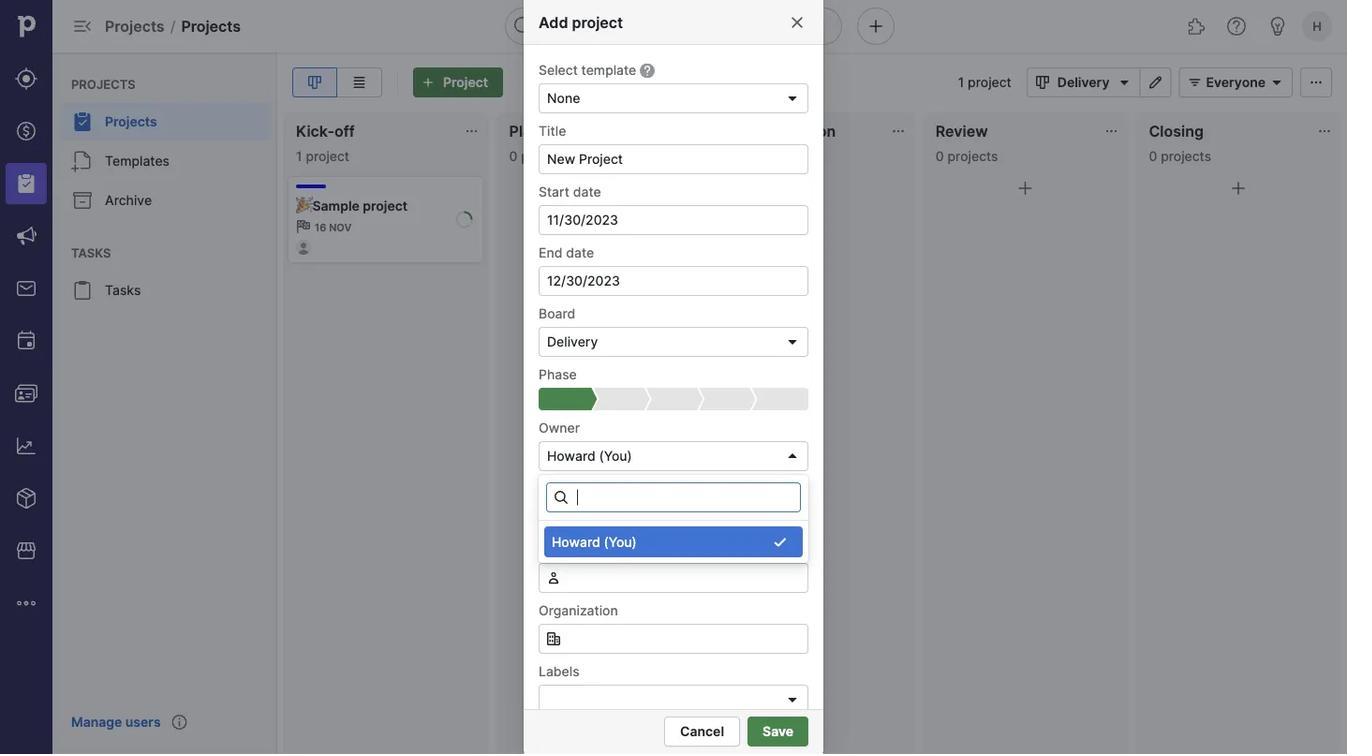 Task type: locate. For each thing, give the bounding box(es) containing it.
0 vertical spatial 1
[[958, 75, 965, 90]]

1 vertical spatial 1
[[296, 148, 302, 164]]

1 vertical spatial date
[[566, 245, 594, 261]]

review
[[936, 122, 988, 140]]

2 0 from the left
[[723, 148, 731, 164]]

(you) inside option
[[604, 534, 637, 550]]

projects down the planning
[[521, 148, 572, 164]]

0 vertical spatial date
[[573, 184, 601, 200]]

projects link
[[60, 103, 270, 141]]

0 down the planning
[[509, 148, 518, 164]]

delivery button
[[539, 327, 809, 357]]

0 for planning
[[509, 148, 518, 164]]

color primary image inside delivery popup button
[[785, 335, 800, 350]]

products image
[[15, 487, 37, 510]]

implementation
[[723, 122, 836, 140]]

color undefined image left the archive
[[71, 189, 94, 212]]

sales assistant image
[[1267, 15, 1290, 37]]

color undefined image inside archive link
[[71, 189, 94, 212]]

projects inside review 0 projects
[[948, 148, 999, 164]]

tasks
[[71, 246, 111, 260], [105, 283, 141, 298]]

4 0 from the left
[[1149, 148, 1158, 164]]

2 projects from the left
[[735, 148, 785, 164]]

howard for the howard (you) "popup button"
[[547, 448, 596, 464]]

color secondary rgba image
[[464, 124, 479, 139], [891, 124, 906, 139], [1104, 124, 1119, 139], [1318, 124, 1333, 139]]

contacts image
[[15, 382, 37, 405]]

project right add
[[572, 13, 623, 31]]

title
[[539, 123, 566, 139]]

3 0 from the left
[[936, 148, 944, 164]]

color primary image inside none popup button
[[785, 91, 800, 106]]

color undefined image
[[71, 111, 94, 133], [71, 150, 94, 172], [71, 189, 94, 212]]

2 color secondary rgba image from the left
[[891, 124, 906, 139]]

None text field
[[539, 563, 809, 593]]

(you) inside "popup button"
[[599, 448, 632, 464]]

1 vertical spatial tasks
[[105, 283, 141, 298]]

date for end date
[[566, 245, 594, 261]]

project
[[443, 75, 488, 90]]

0 inside implementation 0 projects
[[723, 148, 731, 164]]

4 color secondary rgba image from the left
[[1318, 124, 1333, 139]]

16 nov
[[315, 222, 352, 234]]

2 vertical spatial color undefined image
[[71, 189, 94, 212]]

quick help image
[[1226, 15, 1248, 37]]

0 horizontal spatial delivery
[[547, 334, 598, 350]]

cancel
[[680, 724, 724, 740]]

projects left /
[[105, 17, 165, 35]]

color primary image
[[1032, 75, 1054, 90], [1114, 75, 1136, 90], [1305, 75, 1328, 90], [785, 91, 800, 106], [588, 177, 610, 200], [1228, 177, 1250, 200], [785, 449, 800, 464], [554, 490, 569, 505], [546, 571, 561, 586], [546, 632, 561, 647]]

projects for implementation
[[735, 148, 785, 164]]

planning
[[509, 122, 572, 140]]

color primary image inside howard (you) option
[[773, 535, 788, 550]]

1 project
[[958, 75, 1012, 90]]

howard (you) inside howard (you) option
[[552, 534, 637, 550]]

1 horizontal spatial delivery
[[1058, 75, 1110, 90]]

projects
[[521, 148, 572, 164], [735, 148, 785, 164], [948, 148, 999, 164], [1161, 148, 1212, 164]]

manage users button
[[60, 706, 172, 739]]

1 vertical spatial (you)
[[604, 534, 637, 550]]

organization
[[539, 603, 618, 619]]

kick-off 1 project
[[296, 122, 355, 164]]

howard (you)
[[547, 448, 632, 464], [552, 534, 637, 550]]

(you) up person
[[599, 448, 632, 464]]

home image
[[12, 12, 40, 40]]

howard (you) option
[[544, 527, 803, 558]]

howard (you) for the howard (you) "popup button"
[[547, 448, 632, 464]]

review 0 projects
[[936, 122, 999, 164]]

0 vertical spatial delivery
[[1058, 75, 1110, 90]]

0 down implementation
[[723, 148, 731, 164]]

menu for planning
[[52, 52, 277, 754]]

0 down 'closing'
[[1149, 148, 1158, 164]]

labels
[[539, 664, 580, 679]]

board image
[[304, 75, 326, 90]]

(you)
[[599, 448, 632, 464], [604, 534, 637, 550]]

0 inside review 0 projects
[[936, 148, 944, 164]]

3 color secondary rgba image from the left
[[1104, 124, 1119, 139]]

edit board image
[[1145, 75, 1167, 90]]

color primary image
[[790, 15, 805, 30], [1184, 75, 1207, 90], [1266, 75, 1289, 90], [801, 177, 824, 200], [1015, 177, 1037, 200], [785, 335, 800, 350], [773, 535, 788, 550]]

nov
[[329, 222, 352, 234]]

template
[[582, 62, 637, 78]]

projects / projects
[[105, 17, 241, 35]]

color undefined image inside projects link
[[71, 111, 94, 133]]

save button
[[748, 717, 809, 747]]

howard (you) down owner
[[547, 448, 632, 464]]

0 horizontal spatial 1
[[296, 148, 302, 164]]

date right end
[[566, 245, 594, 261]]

delivery
[[1058, 75, 1110, 90], [547, 334, 598, 350]]

contact
[[539, 542, 589, 558]]

color undefined image inside "templates" link
[[71, 150, 94, 172]]

/
[[170, 17, 176, 35]]

0 for review
[[936, 148, 944, 164]]

projects down menu toggle icon
[[71, 77, 136, 91]]

1 vertical spatial color undefined image
[[71, 150, 94, 172]]

1 vertical spatial howard (you)
[[552, 534, 637, 550]]

1 vertical spatial howard
[[552, 534, 600, 550]]

(you) right contact
[[604, 534, 637, 550]]

0 vertical spatial howard
[[547, 448, 596, 464]]

1 projects from the left
[[521, 148, 572, 164]]

color undefined image
[[71, 279, 94, 302]]

projects inside closing 0 projects
[[1161, 148, 1212, 164]]

0 for closing
[[1149, 148, 1158, 164]]

color undefined image left templates
[[71, 150, 94, 172]]

0 inside planning 0 projects
[[509, 148, 518, 164]]

3 projects from the left
[[948, 148, 999, 164]]

1 horizontal spatial 1
[[958, 75, 965, 90]]

1 up review
[[958, 75, 965, 90]]

howard inside option
[[552, 534, 600, 550]]

howard inside "popup button"
[[547, 448, 596, 464]]

0 down review
[[936, 148, 944, 164]]

projects down review
[[948, 148, 999, 164]]

None field
[[539, 441, 809, 563], [539, 563, 809, 593], [539, 624, 809, 654], [539, 685, 809, 715], [539, 441, 809, 563], [539, 563, 809, 593], [539, 624, 809, 654]]

1 color secondary rgba image from the left
[[464, 124, 479, 139]]

delivery left edit board image
[[1058, 75, 1110, 90]]

insights image
[[15, 435, 37, 457]]

MM/DD/YYYY text field
[[539, 205, 809, 235]]

1 vertical spatial delivery
[[547, 334, 598, 350]]

closing
[[1149, 122, 1204, 140]]

projects
[[105, 17, 165, 35], [181, 17, 241, 35], [71, 77, 136, 91], [105, 114, 157, 130]]

project right sample in the left of the page
[[363, 198, 408, 214]]

deals
[[539, 481, 574, 497]]

1 color undefined image from the top
[[71, 111, 94, 133]]

howard down owner
[[547, 448, 596, 464]]

list image
[[348, 75, 371, 90]]

color undefined image for archive
[[71, 189, 94, 212]]

delivery button
[[1027, 67, 1140, 97]]

howard
[[547, 448, 596, 464], [552, 534, 600, 550]]

(you) for howard (you) option on the bottom of page
[[604, 534, 637, 550]]

Delivery field
[[539, 327, 809, 357]]

1 inside kick-off 1 project
[[296, 148, 302, 164]]

1 down kick- at the top of page
[[296, 148, 302, 164]]

1
[[958, 75, 965, 90], [296, 148, 302, 164]]

tasks right color undefined image
[[105, 283, 141, 298]]

tasks up color undefined image
[[71, 246, 111, 260]]

projects inside planning 0 projects
[[521, 148, 572, 164]]

0 vertical spatial howard (you)
[[547, 448, 632, 464]]

campaigns image
[[15, 225, 37, 247]]

color undefined image right deals image
[[71, 111, 94, 133]]

date right the start
[[573, 184, 601, 200]]

2 color undefined image from the top
[[71, 150, 94, 172]]

projects up templates
[[105, 114, 157, 130]]

projects for closing
[[1161, 148, 1212, 164]]

0 inside closing 0 projects
[[1149, 148, 1158, 164]]

howard (you) down 'deals'
[[552, 534, 637, 550]]

delivery down the board
[[547, 334, 598, 350]]

sales inbox image
[[15, 277, 37, 300]]

None text field
[[539, 144, 809, 174], [546, 483, 801, 513], [539, 624, 809, 654], [539, 144, 809, 174], [546, 483, 801, 513], [539, 624, 809, 654]]

projects down 'closing'
[[1161, 148, 1212, 164]]

project
[[572, 13, 623, 31], [968, 75, 1012, 90], [306, 148, 350, 164], [363, 198, 408, 214]]

0 vertical spatial (you)
[[599, 448, 632, 464]]

closing 0 projects
[[1149, 122, 1212, 164]]

Search Pipedrive field
[[505, 7, 843, 45]]

deals image
[[15, 120, 37, 142]]

🎉
[[296, 198, 309, 214]]

3 color undefined image from the top
[[71, 189, 94, 212]]

0 vertical spatial color undefined image
[[71, 111, 94, 133]]

menu
[[0, 0, 52, 754], [52, 52, 277, 754]]

howard (you) button
[[539, 441, 809, 471]]

howard for howard (you) option on the bottom of page
[[552, 534, 600, 550]]

1 0 from the left
[[509, 148, 518, 164]]

menu item
[[0, 157, 52, 210]]

save
[[763, 724, 794, 740]]

h button
[[1299, 7, 1336, 45]]

project up review
[[968, 75, 1012, 90]]

projects right /
[[181, 17, 241, 35]]

0 for implementation
[[723, 148, 731, 164]]

howard down 'deals'
[[552, 534, 600, 550]]

contact person
[[539, 542, 635, 558]]

date
[[573, 184, 601, 200], [566, 245, 594, 261]]

projects down implementation
[[735, 148, 785, 164]]

0
[[509, 148, 518, 164], [723, 148, 731, 164], [936, 148, 944, 164], [1149, 148, 1158, 164]]

project down kick- at the top of page
[[306, 148, 350, 164]]

delivery inside button
[[1058, 75, 1110, 90]]

none
[[547, 90, 580, 106]]

project button
[[413, 67, 503, 97]]

archive link
[[60, 182, 270, 219]]

None field
[[539, 83, 809, 113]]

projects inside implementation 0 projects
[[735, 148, 785, 164]]

add project
[[539, 13, 623, 31]]

howard (you) inside "popup button"
[[547, 448, 632, 464]]

4 projects from the left
[[1161, 148, 1212, 164]]

menu containing projects
[[52, 52, 277, 754]]

🎉  sample project
[[296, 198, 408, 214]]



Task type: vqa. For each thing, say whether or not it's contained in the screenshot.
Insights ICON
yes



Task type: describe. For each thing, give the bounding box(es) containing it.
templates link
[[60, 142, 270, 180]]

16
[[315, 222, 327, 234]]

implementation 0 projects
[[723, 122, 836, 164]]

howard (you) for howard (you) option on the bottom of page
[[552, 534, 637, 550]]

cancel button
[[664, 717, 740, 747]]

manage
[[71, 715, 122, 731]]

color undefined image for projects
[[71, 111, 94, 133]]

phase
[[539, 366, 577, 382]]

none field open menu
[[539, 685, 809, 715]]

board
[[539, 306, 576, 321]]

none button
[[539, 83, 809, 113]]

manage users
[[71, 715, 161, 731]]

quick add image
[[865, 15, 887, 37]]

color primary inverted image
[[417, 75, 440, 90]]

start
[[539, 184, 570, 200]]

person
[[592, 542, 635, 558]]

menu for select template
[[0, 0, 52, 754]]

select
[[539, 62, 578, 78]]

everyone
[[1207, 75, 1266, 90]]

activities image
[[15, 330, 37, 352]]

projects for planning
[[521, 148, 572, 164]]

(you) for the howard (you) "popup button"
[[599, 448, 632, 464]]

MM/DD/YYYY text field
[[539, 266, 809, 296]]

color secondary rgba image for kick-off
[[464, 124, 479, 139]]

archive
[[105, 193, 152, 209]]

0 vertical spatial tasks
[[71, 246, 111, 260]]

color muted image
[[640, 63, 655, 78]]

marketplace image
[[15, 540, 37, 562]]

kick-
[[296, 122, 334, 140]]

users
[[125, 715, 161, 731]]

color secondary rgba image for closing
[[1318, 124, 1333, 139]]

end date
[[539, 245, 594, 261]]

open menu image
[[785, 693, 800, 708]]

projects for review
[[948, 148, 999, 164]]

add
[[539, 13, 568, 31]]

more image
[[15, 592, 37, 615]]

date for start date
[[573, 184, 601, 200]]

everyone button
[[1179, 67, 1293, 97]]

planning 0 projects
[[509, 122, 572, 164]]

start date
[[539, 184, 601, 200]]

projects menu item
[[52, 103, 277, 141]]

templates
[[105, 153, 170, 169]]

delivery inside popup button
[[547, 334, 598, 350]]

sample
[[313, 198, 360, 214]]

select template
[[539, 62, 637, 78]]

project inside kick-off 1 project
[[306, 148, 350, 164]]

menu toggle image
[[71, 15, 94, 37]]

color undefined image for templates
[[71, 150, 94, 172]]

owner
[[539, 420, 580, 436]]

projects inside menu item
[[105, 114, 157, 130]]

h
[[1313, 19, 1322, 33]]

projects image
[[15, 172, 37, 195]]

info image
[[172, 715, 187, 730]]

leads image
[[15, 67, 37, 90]]

tasks link
[[60, 272, 270, 309]]

off
[[334, 122, 355, 140]]

color secondary rgba image for review
[[1104, 124, 1119, 139]]

color secondary image
[[296, 219, 311, 234]]

howard (you) list box
[[539, 521, 809, 563]]

end
[[539, 245, 563, 261]]

color secondary rgba image for implementation
[[891, 124, 906, 139]]

color primary image inside the howard (you) "popup button"
[[785, 449, 800, 464]]



